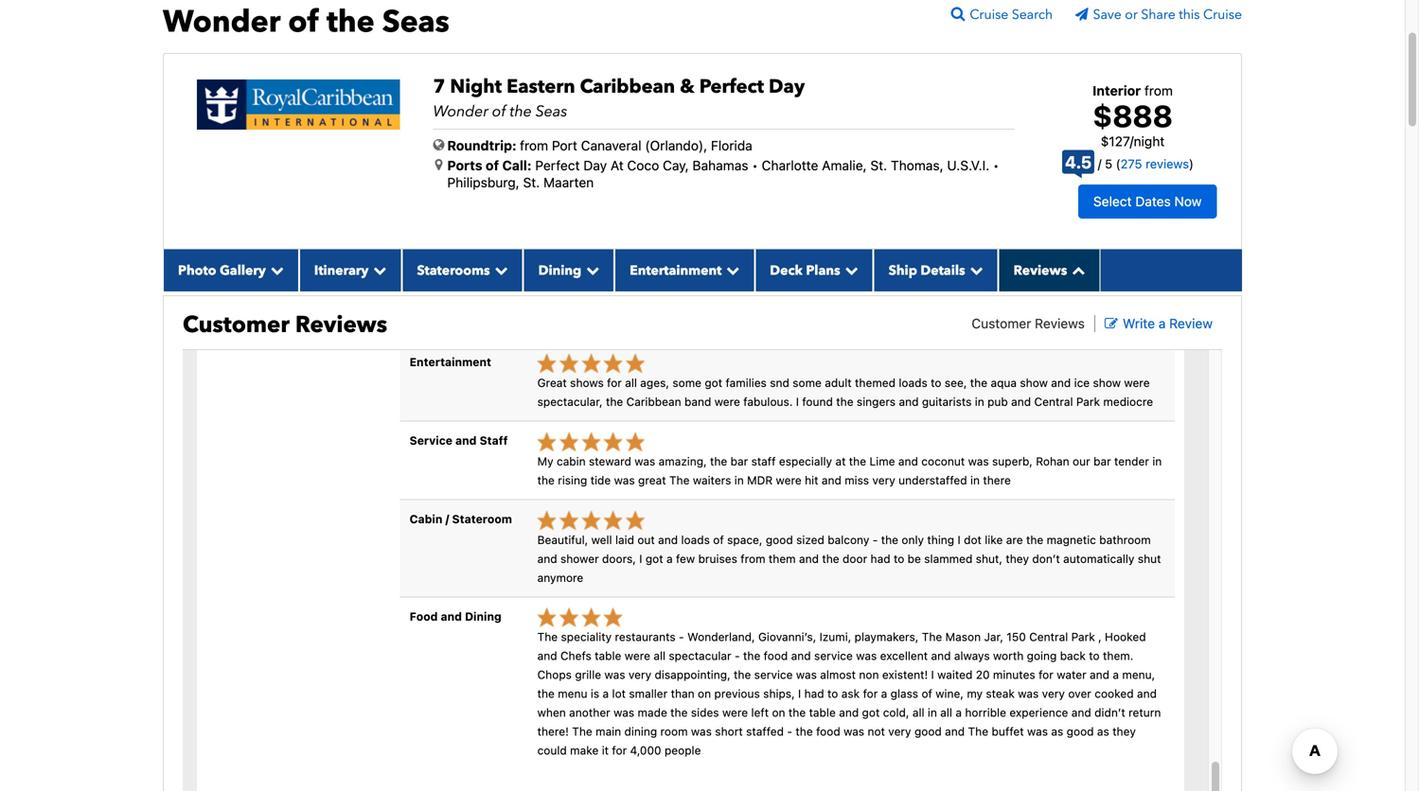 Task type: locate. For each thing, give the bounding box(es) containing it.
bar left staff
[[731, 455, 748, 468]]

on
[[698, 688, 711, 701], [772, 707, 786, 720]]

0 horizontal spatial day
[[584, 158, 607, 173]]

playmakers,
[[855, 631, 919, 644]]

0 vertical spatial /
[[1130, 133, 1134, 149]]

in right tender
[[1153, 455, 1162, 468]]

2 vertical spatial /
[[445, 513, 449, 526]]

thing
[[927, 533, 955, 547]]

1 horizontal spatial st.
[[871, 158, 887, 173]]

1 horizontal spatial dining
[[538, 262, 582, 280]]

well
[[591, 533, 612, 547]]

good down wine,
[[915, 725, 942, 739]]

/ inside 4.5 / 5 ( 275 reviews )
[[1098, 157, 1102, 171]]

chevron down image inside the dining dropdown button
[[582, 264, 600, 277]]

in inside great shows for all ages, some got families snd some adult themed loads to see, the aqua show and ice show were spectacular, the caribbean band were fabulous. i found the singers and guitarists in pub and central park mediocre
[[975, 395, 985, 409]]

from down space,
[[741, 552, 766, 566]]

customer down gallery
[[183, 309, 290, 341]]

2 chevron down image from the left
[[582, 264, 600, 277]]

1 horizontal spatial seas
[[536, 101, 568, 122]]

always
[[954, 650, 990, 663]]

0 horizontal spatial on
[[698, 688, 711, 701]]

0 vertical spatial day
[[769, 74, 805, 100]]

chevron down image
[[369, 264, 387, 277], [490, 264, 508, 277], [841, 264, 859, 277]]

park left ,
[[1072, 631, 1095, 644]]

2 as from the left
[[1097, 725, 1110, 739]]

got inside great shows for all ages, some got families snd some adult themed loads to see, the aqua show and ice show were spectacular, the caribbean band were fabulous. i found the singers and guitarists in pub and central park mediocre
[[705, 376, 723, 390]]

of right glass
[[922, 688, 933, 701]]

seas down eastern
[[536, 101, 568, 122]]

amazing,
[[659, 455, 707, 468]]

all down "restaurants"
[[654, 650, 666, 663]]

as down didn't
[[1097, 725, 1110, 739]]

jar,
[[984, 631, 1004, 644]]

mason
[[946, 631, 981, 644]]

the
[[327, 2, 375, 43], [510, 101, 532, 122], [970, 376, 988, 390], [606, 395, 623, 409], [836, 395, 854, 409], [710, 455, 728, 468], [849, 455, 867, 468], [537, 474, 555, 487], [881, 533, 899, 547], [1026, 533, 1044, 547], [822, 552, 840, 566], [743, 650, 761, 663], [734, 669, 751, 682], [537, 688, 555, 701], [671, 707, 688, 720], [789, 707, 806, 720], [796, 725, 813, 739]]

and right pub
[[1011, 395, 1031, 409]]

0 horizontal spatial customer reviews
[[183, 309, 387, 341]]

1 chevron down image from the left
[[266, 264, 284, 277]]

1 horizontal spatial bar
[[1094, 455, 1111, 468]]

cabin
[[557, 455, 586, 468]]

1 horizontal spatial customer reviews
[[972, 316, 1085, 331]]

and up return
[[1137, 688, 1157, 701]]

3 chevron down image from the left
[[722, 264, 740, 277]]

for down going
[[1039, 669, 1054, 682]]

0 horizontal spatial as
[[1052, 725, 1064, 739]]

on up sides
[[698, 688, 711, 701]]

service down the 'izumi,'
[[814, 650, 853, 663]]

1 vertical spatial service
[[754, 669, 793, 682]]

st.
[[871, 158, 887, 173], [523, 175, 540, 191]]

night
[[450, 74, 502, 100]]

seas
[[382, 2, 450, 43], [536, 101, 568, 122]]

0 horizontal spatial perfect
[[535, 158, 580, 173]]

3 chevron down image from the left
[[841, 264, 859, 277]]

cabin / stateroom
[[410, 513, 512, 526]]

2 chevron down image from the left
[[490, 264, 508, 277]]

wonder of the seas
[[163, 2, 450, 43]]

1 horizontal spatial /
[[1098, 157, 1102, 171]]

1 horizontal spatial as
[[1097, 725, 1110, 739]]

had right door
[[871, 552, 891, 566]]

loads right themed
[[899, 376, 928, 390]]

0 vertical spatial loads
[[899, 376, 928, 390]]

chevron down image left ship
[[841, 264, 859, 277]]

photo gallery button
[[163, 249, 299, 291]]

0 vertical spatial got
[[705, 376, 723, 390]]

1 vertical spatial they
[[1113, 725, 1136, 739]]

1 vertical spatial table
[[809, 707, 836, 720]]

and right singers
[[899, 395, 919, 409]]

for right 'shows'
[[607, 376, 622, 390]]

buffet
[[992, 725, 1024, 739]]

chevron down image for entertainment
[[722, 264, 740, 277]]

park down ice
[[1077, 395, 1100, 409]]

1 vertical spatial had
[[805, 688, 824, 701]]

there!
[[537, 725, 569, 739]]

were down "restaurants"
[[625, 650, 651, 663]]

great shows for all ages, some got families snd some adult themed loads to see, the aqua show and ice show were spectacular, the caribbean band were fabulous. i found the singers and guitarists in pub and central park mediocre
[[537, 376, 1153, 409]]

like
[[985, 533, 1003, 547]]

chevron down image inside itinerary dropdown button
[[369, 264, 387, 277]]

map marker image
[[435, 158, 443, 171]]

central up going
[[1030, 631, 1068, 644]]

1 some from the left
[[673, 376, 702, 390]]

bar
[[731, 455, 748, 468], [1094, 455, 1111, 468]]

1 vertical spatial park
[[1072, 631, 1095, 644]]

eastern
[[507, 74, 575, 100]]

i
[[796, 395, 799, 409], [958, 533, 961, 547], [639, 552, 642, 566], [931, 669, 934, 682], [798, 688, 801, 701]]

customer reviews down gallery
[[183, 309, 387, 341]]

(
[[1116, 157, 1121, 171]]

a right write
[[1159, 316, 1166, 331]]

2 horizontal spatial good
[[1067, 725, 1094, 739]]

reviews up customer reviews link
[[1014, 262, 1068, 280]]

1 chevron down image from the left
[[369, 264, 387, 277]]

had
[[871, 552, 891, 566], [805, 688, 824, 701]]

on right the left
[[772, 707, 786, 720]]

photo
[[178, 262, 216, 280]]

0 horizontal spatial seas
[[382, 2, 450, 43]]

reviews inside dropdown button
[[1014, 262, 1068, 280]]

good down over
[[1067, 725, 1094, 739]]

of down night
[[492, 101, 506, 122]]

0 horizontal spatial entertainment
[[410, 356, 491, 369]]

some
[[673, 376, 702, 390], [793, 376, 822, 390]]

1 vertical spatial loads
[[681, 533, 710, 547]]

dining down the maarten at top
[[538, 262, 582, 280]]

chevron down image left the dining dropdown button
[[490, 264, 508, 277]]

thomas,
[[891, 158, 944, 173]]

/ for 4.5
[[1098, 157, 1102, 171]]

0 horizontal spatial wonder
[[163, 2, 281, 43]]

hit
[[805, 474, 819, 487]]

2 horizontal spatial chevron down image
[[841, 264, 859, 277]]

were inside my cabin steward was amazing, the bar staff especially at the lime and coconut was superb, rohan our bar tender in the rising tide was great  the waiters in mdr were hit and miss very understaffed in there
[[776, 474, 802, 487]]

dot
[[964, 533, 982, 547]]

only
[[902, 533, 924, 547]]

0 vertical spatial food
[[764, 650, 788, 663]]

caribbean left & on the left of page
[[580, 74, 675, 100]]

1 vertical spatial seas
[[536, 101, 568, 122]]

2 horizontal spatial from
[[1145, 83, 1173, 99]]

tide
[[591, 474, 611, 487]]

shut
[[1138, 552, 1161, 566]]

1 vertical spatial entertainment
[[410, 356, 491, 369]]

food down "giovanni's,"
[[764, 650, 788, 663]]

disappointing,
[[655, 669, 731, 682]]

all left ages,
[[625, 376, 637, 390]]

chevron down image inside ship details dropdown button
[[966, 264, 984, 277]]

1 horizontal spatial show
[[1093, 376, 1121, 390]]

2 horizontal spatial /
[[1130, 133, 1134, 149]]

service and staff
[[410, 434, 508, 448]]

and
[[1051, 376, 1071, 390], [899, 395, 919, 409], [1011, 395, 1031, 409], [456, 434, 477, 448], [899, 455, 918, 468], [822, 474, 842, 487], [658, 533, 678, 547], [537, 552, 557, 566], [799, 552, 819, 566], [441, 610, 462, 623], [537, 650, 557, 663], [791, 650, 811, 663], [931, 650, 951, 663], [1090, 669, 1110, 682], [1137, 688, 1157, 701], [839, 707, 859, 720], [1072, 707, 1092, 720], [945, 725, 965, 739]]

- down wonderland,
[[735, 650, 740, 663]]

the inside 7 night eastern caribbean & perfect day wonder of the seas
[[510, 101, 532, 122]]

dates
[[1136, 194, 1171, 209]]

search image
[[951, 6, 970, 22]]

day inside 7 night eastern caribbean & perfect day wonder of the seas
[[769, 74, 805, 100]]

park inside the speciality restaurants - wonderland, giovanni's, izumi, playmakers, the mason jar, 150 central park , hooked and chefs table were all spectacular - the food and service was excellent and always worth going back to them. chops grille was very disappointing, the service was almost non existent! i waited 20 minutes for water and a menu, the menu is a lot smaller than on previous ships, i had to ask for a glass of wine, my steak was very over cooked and when another was made the sides were left on the table and got cold, all in all a horrible experience and didn't return there!   the main dining room was short staffed - the food was not very good and the buffet was as good as they could make it for 4,000 people
[[1072, 631, 1095, 644]]

show
[[1020, 376, 1048, 390], [1093, 376, 1121, 390]]

and up anymore
[[537, 552, 557, 566]]

1 vertical spatial /
[[1098, 157, 1102, 171]]

chevron down image inside entertainment dropdown button
[[722, 264, 740, 277]]

now
[[1175, 194, 1202, 209]]

steward
[[589, 455, 632, 468]]

of inside 7 night eastern caribbean & perfect day wonder of the seas
[[492, 101, 506, 122]]

table down almost
[[809, 707, 836, 720]]

roundtrip:
[[447, 138, 517, 153]]

1 vertical spatial caribbean
[[627, 395, 681, 409]]

edit image
[[1105, 317, 1118, 330]]

st. right amalie,
[[871, 158, 887, 173]]

there
[[983, 474, 1011, 487]]

of inside the speciality restaurants - wonderland, giovanni's, izumi, playmakers, the mason jar, 150 central park , hooked and chefs table were all spectacular - the food and service was excellent and always worth going back to them. chops grille was very disappointing, the service was almost non existent! i waited 20 minutes for water and a menu, the menu is a lot smaller than on previous ships, i had to ask for a glass of wine, my steak was very over cooked and when another was made the sides were left on the table and got cold, all in all a horrible experience and didn't return there!   the main dining room was short staffed - the food was not very good and the buffet was as good as they could make it for 4,000 people
[[922, 688, 933, 701]]

maarten
[[544, 175, 594, 191]]

i left "dot"
[[958, 533, 961, 547]]

1 horizontal spatial day
[[769, 74, 805, 100]]

0 horizontal spatial chevron down image
[[369, 264, 387, 277]]

0 vertical spatial central
[[1035, 395, 1073, 409]]

gallery
[[220, 262, 266, 280]]

0 horizontal spatial show
[[1020, 376, 1048, 390]]

excellent
[[880, 650, 928, 663]]

port
[[552, 138, 578, 153]]

the up the chops
[[537, 631, 558, 644]]

central right pub
[[1035, 395, 1073, 409]]

0 horizontal spatial customer
[[183, 309, 290, 341]]

write a review link
[[1105, 316, 1213, 331]]

the down amazing,
[[669, 474, 690, 487]]

sized
[[796, 533, 825, 547]]

show right ice
[[1093, 376, 1121, 390]]

got up "band"
[[705, 376, 723, 390]]

deck plans button
[[755, 249, 874, 291]]

chevron down image inside deck plans dropdown button
[[841, 264, 859, 277]]

from up call:
[[520, 138, 548, 153]]

of up bruises
[[713, 533, 724, 547]]

good up them
[[766, 533, 793, 547]]

chevron down image left deck
[[722, 264, 740, 277]]

/ right cabin
[[445, 513, 449, 526]]

all
[[625, 376, 637, 390], [654, 650, 666, 663], [913, 707, 925, 720], [941, 707, 953, 720]]

0 vertical spatial wonder
[[163, 2, 281, 43]]

chevron down image down the maarten at top
[[582, 264, 600, 277]]

1 horizontal spatial loads
[[899, 376, 928, 390]]

seas inside 7 night eastern caribbean & perfect day wonder of the seas
[[536, 101, 568, 122]]

call:
[[502, 158, 532, 173]]

bahamas
[[693, 158, 749, 173]]

/ left the 5
[[1098, 157, 1102, 171]]

0 horizontal spatial had
[[805, 688, 824, 701]]

0 vertical spatial service
[[814, 650, 853, 663]]

0 horizontal spatial /
[[445, 513, 449, 526]]

loads up few
[[681, 533, 710, 547]]

cooked
[[1095, 688, 1134, 701]]

of up philipsburg,
[[486, 158, 499, 173]]

0 horizontal spatial cruise
[[970, 6, 1009, 24]]

chevron down image inside staterooms dropdown button
[[490, 264, 508, 277]]

cruise left 'search'
[[970, 6, 1009, 24]]

0 vertical spatial park
[[1077, 395, 1100, 409]]

/ inside interior from $888 $127 / night
[[1130, 133, 1134, 149]]

dining
[[625, 725, 657, 739]]

0 horizontal spatial table
[[595, 650, 622, 663]]

to left ask
[[828, 688, 838, 701]]

or
[[1125, 6, 1138, 24]]

in inside the speciality restaurants - wonderland, giovanni's, izumi, playmakers, the mason jar, 150 central park , hooked and chefs table were all spectacular - the food and service was excellent and always worth going back to them. chops grille was very disappointing, the service was almost non existent! i waited 20 minutes for water and a menu, the menu is a lot smaller than on previous ships, i had to ask for a glass of wine, my steak was very over cooked and when another was made the sides were left on the table and got cold, all in all a horrible experience and didn't return there!   the main dining room was short staffed - the food was not very good and the buffet was as good as they could make it for 4,000 people
[[928, 707, 937, 720]]

service up ships,
[[754, 669, 793, 682]]

cold,
[[883, 707, 910, 720]]

st. down call:
[[523, 175, 540, 191]]

balcony
[[828, 533, 870, 547]]

2 horizontal spatial got
[[862, 707, 880, 720]]

band
[[685, 395, 711, 409]]

chevron down image for itinerary
[[369, 264, 387, 277]]

0 horizontal spatial dining
[[465, 610, 502, 623]]

1 vertical spatial from
[[520, 138, 548, 153]]

1 vertical spatial perfect
[[535, 158, 580, 173]]

steak
[[986, 688, 1015, 701]]

1 horizontal spatial cruise
[[1204, 6, 1242, 24]]

as
[[1052, 725, 1064, 739], [1097, 725, 1110, 739]]

at
[[611, 158, 624, 173]]

- right balcony
[[873, 533, 878, 547]]

1 horizontal spatial wonder
[[433, 101, 489, 122]]

customer
[[183, 309, 290, 341], [972, 316, 1032, 331]]

chevron down image for ship details
[[966, 264, 984, 277]]

chevron down image inside photo gallery dropdown button
[[266, 264, 284, 277]]

2 vertical spatial from
[[741, 552, 766, 566]]

superb,
[[992, 455, 1033, 468]]

1 vertical spatial st.
[[523, 175, 540, 191]]

to left be
[[894, 552, 905, 566]]

staff
[[752, 455, 776, 468]]

0 vertical spatial entertainment
[[630, 262, 722, 280]]

and down sized
[[799, 552, 819, 566]]

0 horizontal spatial food
[[764, 650, 788, 663]]

1 vertical spatial got
[[646, 552, 663, 566]]

a inside beautiful, well laid out and loads of space, good sized balcony - the only thing i dot like are the magnetic bathroom and shower doors, i got a few bruises from them and the door had to be slammed shut, they  don't automatically shut anymore
[[667, 552, 673, 566]]

the inside my cabin steward was amazing, the bar staff especially at the lime and coconut was superb, rohan our bar tender in the rising tide was great  the waiters in mdr were hit and miss very understaffed in there
[[669, 474, 690, 487]]

good inside beautiful, well laid out and loads of space, good sized balcony - the only thing i dot like are the magnetic bathroom and shower doors, i got a few bruises from them and the door had to be slammed shut, they  don't automatically shut anymore
[[766, 533, 793, 547]]

cruise search
[[970, 6, 1053, 24]]

got inside the speciality restaurants - wonderland, giovanni's, izumi, playmakers, the mason jar, 150 central park , hooked and chefs table were all spectacular - the food and service was excellent and always worth going back to them. chops grille was very disappointing, the service was almost non existent! i waited 20 minutes for water and a menu, the menu is a lot smaller than on previous ships, i had to ask for a glass of wine, my steak was very over cooked and when another was made the sides were left on the table and got cold, all in all a horrible experience and didn't return there!   the main dining room was short staffed - the food was not very good and the buffet was as good as they could make it for 4,000 people
[[862, 707, 880, 720]]

i left found
[[796, 395, 799, 409]]

from inside interior from $888 $127 / night
[[1145, 83, 1173, 99]]

0 horizontal spatial got
[[646, 552, 663, 566]]

1 horizontal spatial on
[[772, 707, 786, 720]]

chevron down image
[[266, 264, 284, 277], [582, 264, 600, 277], [722, 264, 740, 277], [966, 264, 984, 277]]

1 horizontal spatial from
[[741, 552, 766, 566]]

1 horizontal spatial food
[[816, 725, 841, 739]]

1 horizontal spatial got
[[705, 376, 723, 390]]

perfect inside ports of call: perfect day at coco cay, bahamas • charlotte amalie, st. thomas, u.s.v.i. • philipsburg, st. maarten
[[535, 158, 580, 173]]

royal caribbean image
[[197, 80, 400, 130]]

than
[[671, 688, 695, 701]]

chevron up image
[[1068, 264, 1086, 277]]

in left pub
[[975, 395, 985, 409]]

and down "giovanni's,"
[[791, 650, 811, 663]]

table up grille
[[595, 650, 622, 663]]

0 horizontal spatial they
[[1006, 552, 1029, 566]]

dining inside dropdown button
[[538, 262, 582, 280]]

1 horizontal spatial they
[[1113, 725, 1136, 739]]

chevron down image for photo gallery
[[266, 264, 284, 277]]

see,
[[945, 376, 967, 390]]

staterooms
[[417, 262, 490, 280]]

customer up aqua
[[972, 316, 1032, 331]]

1 vertical spatial day
[[584, 158, 607, 173]]

it
[[602, 744, 609, 758]]

of inside beautiful, well laid out and loads of space, good sized balcony - the only thing i dot like are the magnetic bathroom and shower doors, i got a few bruises from them and the door had to be slammed shut, they  don't automatically shut anymore
[[713, 533, 724, 547]]

as down experience on the bottom of the page
[[1052, 725, 1064, 739]]

1 horizontal spatial some
[[793, 376, 822, 390]]

main
[[596, 725, 621, 739]]

2 some from the left
[[793, 376, 822, 390]]

good
[[766, 533, 793, 547], [915, 725, 942, 739], [1067, 725, 1094, 739]]

0 horizontal spatial some
[[673, 376, 702, 390]]

1 vertical spatial wonder
[[433, 101, 489, 122]]

1 horizontal spatial perfect
[[700, 74, 764, 100]]

reviews
[[1014, 262, 1068, 280], [295, 309, 387, 341], [1035, 316, 1085, 331]]

very down lime
[[873, 474, 896, 487]]

0 vertical spatial dining
[[538, 262, 582, 280]]

staff
[[480, 434, 508, 448]]

shower
[[561, 552, 599, 566]]

0 horizontal spatial •
[[752, 158, 758, 173]]

•
[[752, 158, 758, 173], [993, 158, 999, 173]]

0 vertical spatial perfect
[[700, 74, 764, 100]]

0 vertical spatial caribbean
[[580, 74, 675, 100]]

from inside beautiful, well laid out and loads of space, good sized balcony - the only thing i dot like are the magnetic bathroom and shower doors, i got a few bruises from them and the door had to be slammed shut, they  don't automatically shut anymore
[[741, 552, 766, 566]]

and up waited
[[931, 650, 951, 663]]

central inside great shows for all ages, some got families snd some adult themed loads to see, the aqua show and ice show were spectacular, the caribbean band were fabulous. i found the singers and guitarists in pub and central park mediocre
[[1035, 395, 1073, 409]]

0 vertical spatial on
[[698, 688, 711, 701]]

caribbean
[[580, 74, 675, 100], [627, 395, 681, 409]]

0 horizontal spatial good
[[766, 533, 793, 547]]

0 horizontal spatial bar
[[731, 455, 748, 468]]

day inside ports of call: perfect day at coco cay, bahamas • charlotte amalie, st. thomas, u.s.v.i. • philipsburg, st. maarten
[[584, 158, 607, 173]]

perfect inside 7 night eastern caribbean & perfect day wonder of the seas
[[700, 74, 764, 100]]

0 horizontal spatial from
[[520, 138, 548, 153]]

to left see,
[[931, 376, 942, 390]]

some up found
[[793, 376, 822, 390]]

were left hit at the right bottom
[[776, 474, 802, 487]]

customer reviews
[[183, 309, 387, 341], [972, 316, 1085, 331]]

4 chevron down image from the left
[[966, 264, 984, 277]]

1 horizontal spatial entertainment
[[630, 262, 722, 280]]

1 horizontal spatial had
[[871, 552, 891, 566]]

of
[[288, 2, 319, 43], [492, 101, 506, 122], [486, 158, 499, 173], [713, 533, 724, 547], [922, 688, 933, 701]]

were
[[1124, 376, 1150, 390], [715, 395, 740, 409], [776, 474, 802, 487], [625, 650, 651, 663], [722, 707, 748, 720]]

cay,
[[663, 158, 689, 173]]

0 horizontal spatial service
[[754, 669, 793, 682]]

0 vertical spatial from
[[1145, 83, 1173, 99]]

1 bar from the left
[[731, 455, 748, 468]]

1 vertical spatial central
[[1030, 631, 1068, 644]]

2 vertical spatial got
[[862, 707, 880, 720]]

1 horizontal spatial •
[[993, 158, 999, 173]]

grille
[[575, 669, 601, 682]]

0 horizontal spatial loads
[[681, 533, 710, 547]]

0 vertical spatial they
[[1006, 552, 1029, 566]]

day up charlotte
[[769, 74, 805, 100]]



Task type: describe. For each thing, give the bounding box(es) containing it.
and left 'staff'
[[456, 434, 477, 448]]

lime
[[870, 455, 895, 468]]

and up the chops
[[537, 650, 557, 663]]

sides
[[691, 707, 719, 720]]

was up non
[[856, 650, 877, 663]]

doors,
[[602, 552, 636, 566]]

i left waited
[[931, 669, 934, 682]]

reviews
[[1146, 157, 1189, 171]]

pub
[[988, 395, 1008, 409]]

0 horizontal spatial st.
[[523, 175, 540, 191]]

chops
[[537, 669, 572, 682]]

was down steward
[[614, 474, 635, 487]]

reviews down itinerary
[[295, 309, 387, 341]]

$127
[[1101, 133, 1130, 149]]

restaurants
[[615, 631, 676, 644]]

save
[[1093, 6, 1122, 24]]

1 vertical spatial dining
[[465, 610, 502, 623]]

for inside great shows for all ages, some got families snd some adult themed loads to see, the aqua show and ice show were spectacular, the caribbean band were fabulous. i found the singers and guitarists in pub and central park mediocre
[[607, 376, 622, 390]]

a left glass
[[881, 688, 888, 701]]

loads inside great shows for all ages, some got families snd some adult themed loads to see, the aqua show and ice show were spectacular, the caribbean band were fabulous. i found the singers and guitarists in pub and central park mediocre
[[899, 376, 928, 390]]

ships,
[[763, 688, 795, 701]]

a right is at the left bottom of the page
[[603, 688, 609, 701]]

the left 'mason'
[[922, 631, 942, 644]]

coco
[[627, 158, 659, 173]]

4,000
[[630, 744, 662, 758]]

central inside the speciality restaurants - wonderland, giovanni's, izumi, playmakers, the mason jar, 150 central park , hooked and chefs table were all spectacular - the food and service was excellent and always worth going back to them. chops grille was very disappointing, the service was almost non existent! i waited 20 minutes for water and a menu, the menu is a lot smaller than on previous ships, i had to ask for a glass of wine, my steak was very over cooked and when another was made the sides were left on the table and got cold, all in all a horrible experience and didn't return there!   the main dining room was short staffed - the food was not very good and the buffet was as good as they could make it for 4,000 people
[[1030, 631, 1068, 644]]

going
[[1027, 650, 1057, 663]]

had inside the speciality restaurants - wonderland, giovanni's, izumi, playmakers, the mason jar, 150 central park , hooked and chefs table were all spectacular - the food and service was excellent and always worth going back to them. chops grille was very disappointing, the service was almost non existent! i waited 20 minutes for water and a menu, the menu is a lot smaller than on previous ships, i had to ask for a glass of wine, my steak was very over cooked and when another was made the sides were left on the table and got cold, all in all a horrible experience and didn't return there!   the main dining room was short staffed - the food was not very good and the buffet was as good as they could make it for 4,000 people
[[805, 688, 824, 701]]

4.5 / 5 ( 275 reviews )
[[1065, 152, 1194, 172]]

customer reviews link
[[972, 316, 1085, 331]]

slammed
[[925, 552, 973, 566]]

caribbean inside 7 night eastern caribbean & perfect day wonder of the seas
[[580, 74, 675, 100]]

bathroom
[[1100, 533, 1151, 547]]

wonder of the seas main content
[[153, 0, 1252, 792]]

menu
[[558, 688, 588, 701]]

was left almost
[[796, 669, 817, 682]]

/ for cabin
[[445, 513, 449, 526]]

and right hit at the right bottom
[[822, 474, 842, 487]]

park inside great shows for all ages, some got families snd some adult themed loads to see, the aqua show and ice show were spectacular, the caribbean band were fabulous. i found the singers and guitarists in pub and central park mediocre
[[1077, 395, 1100, 409]]

7 night eastern caribbean & perfect day wonder of the seas
[[433, 74, 805, 122]]

7
[[433, 74, 445, 100]]

to inside great shows for all ages, some got families snd some adult themed loads to see, the aqua show and ice show were spectacular, the caribbean band were fabulous. i found the singers and guitarists in pub and central park mediocre
[[931, 376, 942, 390]]

entertainment button
[[615, 249, 755, 291]]

a down wine,
[[956, 707, 962, 720]]

space,
[[727, 533, 763, 547]]

ice
[[1074, 376, 1090, 390]]

all inside great shows for all ages, some got families snd some adult themed loads to see, the aqua show and ice show were spectacular, the caribbean band were fabulous. i found the singers and guitarists in pub and central park mediocre
[[625, 376, 637, 390]]

cabin
[[410, 513, 443, 526]]

don't
[[1033, 552, 1060, 566]]

found
[[802, 395, 833, 409]]

out
[[638, 533, 655, 547]]

ports of call: perfect day at coco cay, bahamas • charlotte amalie, st. thomas, u.s.v.i. • philipsburg, st. maarten
[[447, 158, 999, 191]]

my
[[967, 688, 983, 701]]

smaller
[[629, 688, 668, 701]]

1 horizontal spatial good
[[915, 725, 942, 739]]

0 vertical spatial seas
[[382, 2, 450, 43]]

were down previous
[[722, 707, 748, 720]]

to inside beautiful, well laid out and loads of space, good sized balcony - the only thing i dot like are the magnetic bathroom and shower doors, i got a few bruises from them and the door had to be slammed shut, they  don't automatically shut anymore
[[894, 552, 905, 566]]

worth
[[993, 650, 1024, 663]]

was down lot
[[614, 707, 635, 720]]

2 • from the left
[[993, 158, 999, 173]]

singers
[[857, 395, 896, 409]]

1 horizontal spatial service
[[814, 650, 853, 663]]

- up spectacular
[[679, 631, 684, 644]]

night
[[1134, 133, 1165, 149]]

in left there
[[971, 474, 980, 487]]

staterooms button
[[402, 249, 523, 291]]

wonder inside 7 night eastern caribbean & perfect day wonder of the seas
[[433, 101, 489, 122]]

for down non
[[863, 688, 878, 701]]

water
[[1057, 669, 1087, 682]]

$888
[[1093, 98, 1173, 134]]

share
[[1141, 6, 1176, 24]]

1 horizontal spatial table
[[809, 707, 836, 720]]

existent!
[[882, 669, 928, 682]]

experience
[[1010, 707, 1069, 720]]

non
[[859, 669, 879, 682]]

and left ice
[[1051, 376, 1071, 390]]

is
[[591, 688, 600, 701]]

canaveral
[[581, 138, 642, 153]]

them
[[769, 552, 796, 566]]

u.s.v.i.
[[947, 158, 990, 173]]

reviews left edit icon
[[1035, 316, 1085, 331]]

and right "out"
[[658, 533, 678, 547]]

and down wine,
[[945, 725, 965, 739]]

they inside beautiful, well laid out and loads of space, good sized balcony - the only thing i dot like are the magnetic bathroom and shower doors, i got a few bruises from them and the door had to be slammed shut, they  don't automatically shut anymore
[[1006, 552, 1029, 566]]

was down sides
[[691, 725, 712, 739]]

to down ,
[[1089, 650, 1100, 663]]

2 cruise from the left
[[1204, 6, 1242, 24]]

chevron down image for deck plans
[[841, 264, 859, 277]]

service
[[410, 434, 453, 448]]

charlotte
[[762, 158, 819, 173]]

they inside the speciality restaurants - wonderland, giovanni's, izumi, playmakers, the mason jar, 150 central park , hooked and chefs table were all spectacular - the food and service was excellent and always worth going back to them. chops grille was very disappointing, the service was almost non existent! i waited 20 minutes for water and a menu, the menu is a lot smaller than on previous ships, i had to ask for a glass of wine, my steak was very over cooked and when another was made the sides were left on the table and got cold, all in all a horrible experience and didn't return there!   the main dining room was short staffed - the food was not very good and the buffet was as good as they could make it for 4,000 people
[[1113, 725, 1136, 739]]

review
[[1170, 316, 1213, 331]]

the down horrible
[[968, 725, 989, 739]]

a up cooked
[[1113, 669, 1119, 682]]

and right lime
[[899, 455, 918, 468]]

tender
[[1115, 455, 1150, 468]]

1 show from the left
[[1020, 376, 1048, 390]]

2 bar from the left
[[1094, 455, 1111, 468]]

1 • from the left
[[752, 158, 758, 173]]

bruises
[[698, 552, 738, 566]]

globe image
[[433, 138, 445, 152]]

beautiful,
[[537, 533, 588, 547]]

loads inside beautiful, well laid out and loads of space, good sized balcony - the only thing i dot like are the magnetic bathroom and shower doors, i got a few bruises from them and the door had to be slammed shut, they  don't automatically shut anymore
[[681, 533, 710, 547]]

my
[[537, 455, 554, 468]]

1 vertical spatial food
[[816, 725, 841, 739]]

very up experience on the bottom of the page
[[1042, 688, 1065, 701]]

when
[[537, 707, 566, 720]]

magnetic
[[1047, 533, 1096, 547]]

in left mdr
[[735, 474, 744, 487]]

was down experience on the bottom of the page
[[1027, 725, 1048, 739]]

was up lot
[[605, 669, 625, 682]]

and right food
[[441, 610, 462, 623]]

not
[[868, 725, 885, 739]]

wine,
[[936, 688, 964, 701]]

amalie,
[[822, 158, 867, 173]]

i inside great shows for all ages, some got families snd some adult themed loads to see, the aqua show and ice show were spectacular, the caribbean band were fabulous. i found the singers and guitarists in pub and central park mediocre
[[796, 395, 799, 409]]

themed
[[855, 376, 896, 390]]

was up there
[[968, 455, 989, 468]]

chevron down image for dining
[[582, 264, 600, 277]]

1 vertical spatial on
[[772, 707, 786, 720]]

2 show from the left
[[1093, 376, 1121, 390]]

had inside beautiful, well laid out and loads of space, good sized balcony - the only thing i dot like are the magnetic bathroom and shower doors, i got a few bruises from them and the door had to be slammed shut, they  don't automatically shut anymore
[[871, 552, 891, 566]]

very inside my cabin steward was amazing, the bar staff especially at the lime and coconut was superb, rohan our bar tender in the rising tide was great  the waiters in mdr were hit and miss very understaffed in there
[[873, 474, 896, 487]]

rohan
[[1036, 455, 1070, 468]]

families
[[726, 376, 767, 390]]

wonderland,
[[688, 631, 755, 644]]

be
[[908, 552, 921, 566]]

plans
[[806, 262, 841, 280]]

didn't
[[1095, 707, 1126, 720]]

and down over
[[1072, 707, 1092, 720]]

izumi,
[[820, 631, 852, 644]]

- inside beautiful, well laid out and loads of space, good sized balcony - the only thing i dot like are the magnetic bathroom and shower doors, i got a few bruises from them and the door had to be slammed shut, they  don't automatically shut anymore
[[873, 533, 878, 547]]

i down "out"
[[639, 552, 642, 566]]

of up "royal caribbean" image
[[288, 2, 319, 43]]

automatically
[[1064, 552, 1135, 566]]

few
[[676, 552, 695, 566]]

short
[[715, 725, 743, 739]]

chevron down image for staterooms
[[490, 264, 508, 277]]

very up smaller
[[629, 669, 652, 682]]

from for $888
[[1145, 83, 1173, 99]]

and up cooked
[[1090, 669, 1110, 682]]

save or share this cruise link
[[1075, 6, 1242, 24]]

i right ships,
[[798, 688, 801, 701]]

the speciality restaurants - wonderland, giovanni's, izumi, playmakers, the mason jar, 150 central park , hooked and chefs table were all spectacular - the food and service was excellent and always worth going back to them. chops grille was very disappointing, the service was almost non existent! i waited 20 minutes for water and a menu, the menu is a lot smaller than on previous ships, i had to ask for a glass of wine, my steak was very over cooked and when another was made the sides were left on the table and got cold, all in all a horrible experience and didn't return there!   the main dining room was short staffed - the food was not very good and the buffet was as good as they could make it for 4,000 people
[[537, 631, 1161, 758]]

room
[[661, 725, 688, 739]]

write
[[1123, 316, 1155, 331]]

food and dining
[[410, 610, 502, 623]]

1 horizontal spatial customer
[[972, 316, 1032, 331]]

itinerary button
[[299, 249, 402, 291]]

were up mediocre
[[1124, 376, 1150, 390]]

1 cruise from the left
[[970, 6, 1009, 24]]

all right cold,
[[913, 707, 925, 720]]

)
[[1189, 157, 1194, 171]]

very down cold,
[[889, 725, 912, 739]]

1 as from the left
[[1052, 725, 1064, 739]]

the up make
[[572, 725, 593, 739]]

giovanni's,
[[758, 631, 817, 644]]

was up great
[[635, 455, 656, 468]]

shows
[[570, 376, 604, 390]]

all down wine,
[[941, 707, 953, 720]]

0 vertical spatial table
[[595, 650, 622, 663]]

chefs
[[561, 650, 592, 663]]

of inside ports of call: perfect day at coco cay, bahamas • charlotte amalie, st. thomas, u.s.v.i. • philipsburg, st. maarten
[[486, 158, 499, 173]]

select
[[1094, 194, 1132, 209]]

- right staffed on the bottom right of the page
[[787, 725, 793, 739]]

from for port
[[520, 138, 548, 153]]

interior
[[1093, 83, 1141, 99]]

275 reviews link
[[1121, 157, 1189, 171]]

was left not
[[844, 725, 865, 739]]

was up experience on the bottom of the page
[[1018, 688, 1039, 701]]

reviews button
[[999, 249, 1101, 291]]

caribbean inside great shows for all ages, some got families snd some adult themed loads to see, the aqua show and ice show were spectacular, the caribbean band were fabulous. i found the singers and guitarists in pub and central park mediocre
[[627, 395, 681, 409]]

0 vertical spatial st.
[[871, 158, 887, 173]]

4.5
[[1065, 152, 1092, 172]]

adult
[[825, 376, 852, 390]]

got inside beautiful, well laid out and loads of space, good sized balcony - the only thing i dot like are the magnetic bathroom and shower doors, i got a few bruises from them and the door had to be slammed shut, they  don't automatically shut anymore
[[646, 552, 663, 566]]

this
[[1179, 6, 1200, 24]]

entertainment inside dropdown button
[[630, 262, 722, 280]]

understaffed
[[899, 474, 967, 487]]

for right it
[[612, 744, 627, 758]]

paper plane image
[[1075, 8, 1093, 21]]

and down ask
[[839, 707, 859, 720]]

great
[[638, 474, 666, 487]]

were down the families
[[715, 395, 740, 409]]



Task type: vqa. For each thing, say whether or not it's contained in the screenshot.
top Dates:
no



